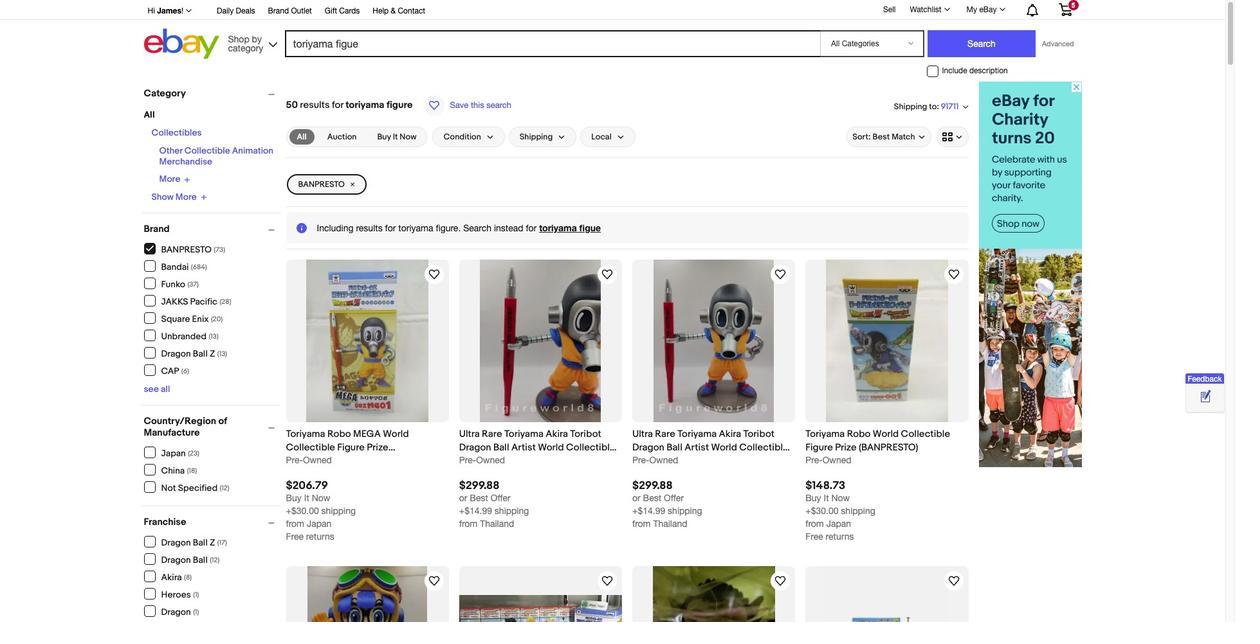 Task type: vqa. For each thing, say whether or not it's contained in the screenshot.
top Recently viewed
no



Task type: describe. For each thing, give the bounding box(es) containing it.
heroes (1)
[[161, 590, 199, 601]]

ultra for watch ultra rare toriyama akira toribot dragon ball artist world collectible figure icon
[[633, 429, 653, 441]]

all inside all "link"
[[297, 132, 307, 142]]

local button
[[581, 127, 636, 147]]

gift cards link
[[325, 5, 360, 19]]

best inside sort: best match dropdown button
[[873, 132, 890, 142]]

country/region of manufacture button
[[144, 416, 280, 440]]

unbranded
[[161, 331, 207, 342]]

2 from from the left
[[459, 520, 478, 530]]

91711
[[941, 102, 959, 112]]

best for watch ultra rare toriyama akira toribot dragon ball artist world collectible figure image
[[470, 494, 488, 504]]

mega
[[353, 429, 381, 441]]

returns for $148.73
[[826, 533, 854, 543]]

(banpresto) inside toriyama robo world collectible figure prize (banpresto) pre-owned
[[859, 442, 919, 455]]

+$14.99 for watch ultra rare toriyama akira toribot dragon ball artist world collectible figure image
[[459, 507, 492, 517]]

$206.79
[[286, 480, 328, 493]]

figure
[[387, 99, 413, 111]]

toriyama robo world collectible figure prize (banpresto) link
[[806, 428, 969, 455]]

show
[[152, 192, 174, 203]]

1 horizontal spatial now
[[400, 132, 417, 142]]

save this search
[[450, 100, 512, 110]]

$299.88 for watch ultra rare toriyama akira toribot dragon ball artist world collectible figure image
[[459, 480, 500, 493]]

ultra rare toriyama akira toribot dragon ball artist world collectible figure link for watch ultra rare toriyama akira toribot dragon ball artist world collectible figure image
[[459, 428, 622, 468]]

1 vertical spatial more
[[176, 192, 197, 203]]

(8)
[[184, 574, 192, 582]]

1 horizontal spatial buy
[[377, 132, 391, 142]]

see all
[[144, 384, 170, 395]]

buy for $206.79
[[286, 494, 302, 504]]

owned for watch toriyama robo mega world collectible figure prize (banpresto) icon
[[303, 456, 332, 466]]

3 shipping from the left
[[668, 507, 702, 517]]

bandai
[[161, 262, 189, 273]]

franchise button
[[144, 517, 280, 529]]

specified
[[178, 483, 218, 494]]

toriyama robo mega world collectible figure prize (banpresto) link
[[286, 428, 449, 468]]

(20)
[[211, 315, 223, 323]]

not
[[161, 483, 176, 494]]

for for including
[[385, 223, 396, 234]]

shop by category button
[[222, 29, 280, 56]]

watch ultra rare toriyama akira toribot dragon ball artist world collectible figure image
[[600, 267, 615, 283]]

help
[[373, 6, 389, 15]]

2 toriyama from the left
[[505, 429, 544, 441]]

enix
[[192, 314, 209, 325]]

owned for watch ultra rare toriyama akira toribot dragon ball artist world collectible figure image
[[476, 456, 505, 466]]

shipping to : 91711
[[894, 101, 959, 112]]

brand button
[[144, 223, 280, 236]]

square
[[161, 314, 190, 325]]

banpresto for banpresto
[[298, 180, 345, 190]]

of
[[218, 416, 227, 428]]

to
[[930, 101, 937, 112]]

outlet
[[291, 6, 312, 15]]

ultra rare toriyama akira toribot dragon ball artist world collectible figure link for watch ultra rare toriyama akira toribot dragon ball artist world collectible figure icon
[[633, 428, 796, 468]]

figure inside the toriyama robo mega world collectible figure prize (banpresto)
[[337, 442, 365, 455]]

from inside $148.73 buy it now +$30.00 shipping from japan free returns
[[806, 520, 824, 530]]

(73)
[[214, 246, 225, 254]]

pacific
[[190, 296, 218, 307]]

All selected text field
[[297, 131, 307, 143]]

japan for $148.73
[[827, 520, 851, 530]]

manufacture
[[144, 427, 200, 440]]

shipping button
[[509, 127, 577, 147]]

see all button
[[144, 384, 170, 395]]

offer for watch ultra rare toriyama akira toribot dragon ball artist world collectible figure image
[[491, 494, 511, 504]]

include description
[[943, 66, 1008, 75]]

shipping for shipping
[[520, 132, 553, 142]]

collectible inside other collectible animation merchandise
[[185, 145, 230, 156]]

banpresto for banpresto (73)
[[161, 244, 212, 255]]

(28)
[[220, 298, 231, 306]]

watch toriyama robo mega world collectible figure prize (banpresto) image
[[427, 267, 442, 283]]

$299.88 or best offer +$14.99 shipping from thailand for watch ultra rare toriyama akira toribot dragon ball artist world collectible figure icon
[[633, 480, 702, 530]]

watchlist link
[[903, 2, 956, 17]]

heroes
[[161, 590, 191, 601]]

pre- for the toriyama robo mega world collectible figure prize (banpresto) link
[[286, 456, 303, 466]]

(6)
[[181, 367, 189, 376]]

toriyama figue region
[[286, 212, 969, 244]]

contact
[[398, 6, 425, 15]]

search
[[487, 100, 512, 110]]

auction link
[[320, 129, 365, 145]]

ultra rare toriyama akira toribot dragon ball artist world collectible figure for watch ultra rare toriyama akira toribot dragon ball artist world collectible figure image
[[459, 429, 616, 468]]

save this search button
[[421, 95, 516, 116]]

not specified (12)
[[161, 483, 230, 494]]

it for $148.73
[[824, 494, 829, 504]]

z for dragon ball z (13)
[[210, 348, 215, 359]]

shipping for shipping to : 91711
[[894, 101, 928, 112]]

watch toriyama robo world collectible figure prize (banpresto) image
[[946, 267, 962, 283]]

merchandise
[[159, 156, 212, 167]]

daily deals link
[[217, 5, 255, 19]]

toriyama inside toriyama robo world collectible figure prize (banpresto) pre-owned
[[806, 429, 845, 441]]

sell link
[[878, 5, 902, 14]]

toribot for ultra rare toriyama akira toribot dragon ball artist world collectible figure image for watch ultra rare toriyama akira toribot dragon ball artist world collectible figure image
[[570, 429, 602, 441]]

none submit inside shop by category banner
[[928, 30, 1036, 57]]

ultra rare toriyama akira toribot dragon ball artist world collectible figure heading for ultra rare toriyama akira toribot dragon ball artist world collectible figure image associated with watch ultra rare toriyama akira toribot dragon ball artist world collectible figure icon
[[633, 429, 790, 468]]

dragon (1)
[[161, 607, 199, 618]]

$299.88 or best offer +$14.99 shipping from thailand for watch ultra rare toriyama akira toribot dragon ball artist world collectible figure image
[[459, 480, 529, 530]]

world inside the toriyama robo mega world collectible figure prize (banpresto)
[[383, 429, 409, 441]]

prize inside toriyama robo world collectible figure prize (banpresto) pre-owned
[[836, 442, 857, 455]]

collectibles
[[152, 127, 202, 138]]

it inside buy it now link
[[393, 132, 398, 142]]

help & contact link
[[373, 5, 425, 19]]

owned for watch ultra rare toriyama akira toribot dragon ball artist world collectible figure icon
[[650, 456, 679, 466]]

toriyama for including results for toriyama figure. search instead for toriyama figue
[[399, 223, 433, 234]]

5 link
[[1051, 0, 1080, 19]]

banpresto link
[[287, 174, 367, 195]]

(37)
[[188, 280, 199, 289]]

rare for watch ultra rare toriyama akira toribot dragon ball artist world collectible figure image
[[482, 429, 502, 441]]

(banpresto) inside the toriyama robo mega world collectible figure prize (banpresto)
[[286, 456, 346, 468]]

dragon ball z (13)
[[161, 348, 227, 359]]

category button
[[144, 88, 280, 100]]

match
[[892, 132, 915, 142]]

or for watch ultra rare toriyama akira toribot dragon ball artist world collectible figure image's ultra rare toriyama akira toribot dragon ball artist world collectible figure link
[[459, 494, 468, 504]]

ultra rare toriyama akira toribot dragon ball artist world collectible figure image for watch ultra rare toriyama akira toribot dragon ball artist world collectible figure icon
[[654, 260, 774, 423]]

ebay
[[980, 5, 997, 14]]

all
[[161, 384, 170, 395]]

shipping inside the $206.79 buy it now +$30.00 shipping from japan free returns
[[322, 507, 356, 517]]

country/region of manufacture
[[144, 416, 227, 440]]

watch ultra rare toriyama akira toribot dragon ball artist world collectible figure image
[[773, 267, 789, 283]]

akira (8)
[[161, 572, 192, 583]]

pre- inside toriyama robo world collectible figure prize (banpresto) pre-owned
[[806, 456, 823, 466]]

help & contact
[[373, 6, 425, 15]]

jakks
[[161, 296, 188, 307]]

local
[[592, 132, 612, 142]]

brand outlet
[[268, 6, 312, 15]]

0 horizontal spatial all
[[144, 109, 155, 120]]

by
[[252, 34, 262, 44]]

toriyama for 50 results for toriyama figure
[[346, 99, 385, 111]]

&
[[391, 6, 396, 15]]

collectible inside the toriyama robo mega world collectible figure prize (banpresto)
[[286, 442, 335, 455]]

+$14.99 for watch ultra rare toriyama akira toribot dragon ball artist world collectible figure icon
[[633, 507, 666, 517]]

deals
[[236, 6, 255, 15]]

cards
[[339, 6, 360, 15]]

pre- for watch ultra rare toriyama akira toribot dragon ball artist world collectible figure image's ultra rare toriyama akira toribot dragon ball artist world collectible figure link
[[459, 456, 476, 466]]

$148.73 buy it now +$30.00 shipping from japan free returns
[[806, 480, 876, 543]]

show more
[[152, 192, 197, 203]]

square enix (20)
[[161, 314, 223, 325]]

z for dragon ball z (17)
[[210, 538, 215, 549]]

watchlist
[[910, 5, 942, 14]]

watch dragon ball z ohzaru great monkey figure banpresto prize akira toriyama anime image
[[773, 574, 789, 590]]

japan for $206.79
[[307, 520, 332, 530]]

dragon for dragon ball z (13)
[[161, 348, 191, 359]]

watch dragon ball sd 1 (jump comics) (2013) isbn: 408870648x [japanese import] comic – image
[[946, 574, 962, 590]]

pre-owned for watch ultra rare toriyama akira toribot dragon ball artist world collectible figure icon
[[633, 456, 679, 466]]

pre-owned for watch ultra rare toriyama akira toribot dragon ball artist world collectible figure image
[[459, 456, 505, 466]]

(1) for heroes
[[193, 591, 199, 599]]

china (18)
[[161, 466, 197, 477]]

(12) for not specified
[[220, 484, 230, 493]]

akira for watch ultra rare toriyama akira toribot dragon ball artist world collectible figure image
[[546, 429, 568, 441]]

dragon for dragon (1)
[[161, 607, 191, 618]]

japan (23)
[[161, 448, 199, 459]]

results for 50
[[300, 99, 330, 111]]

include
[[943, 66, 968, 75]]

results for including
[[356, 223, 383, 234]]

returns for $206.79
[[306, 533, 334, 543]]

50 results for toriyama figure
[[286, 99, 413, 111]]

toriyama robo mega world collectible figure prize (banpresto) heading
[[286, 429, 409, 468]]

robo for figure
[[328, 429, 351, 441]]

2 horizontal spatial toriyama
[[539, 223, 577, 234]]

ball for dragon ball z (17)
[[193, 538, 208, 549]]

toriyama robo world collectible figure prize (banpresto) pre-owned
[[806, 429, 951, 466]]

ultra rare toriyama akira toribot dragon ball artist world collectible figure heading for ultra rare toriyama akira toribot dragon ball artist world collectible figure image for watch ultra rare toriyama akira toribot dragon ball artist world collectible figure image
[[459, 429, 617, 468]]

dragon ball (12)
[[161, 555, 220, 566]]

banpresto (73)
[[161, 244, 225, 255]]

akira for watch ultra rare toriyama akira toribot dragon ball artist world collectible figure icon
[[719, 429, 742, 441]]

best for watch ultra rare toriyama akira toribot dragon ball artist world collectible figure icon
[[643, 494, 662, 504]]

shop
[[228, 34, 250, 44]]

toriyama robo mega world collectible figure prize (banpresto) image
[[306, 260, 429, 423]]

other collectible animation merchandise link
[[159, 145, 274, 167]]

unbranded (13)
[[161, 331, 219, 342]]

watch dragonball z dr. slump ararechan wcf memorial parade world collectible toriyama image
[[600, 574, 615, 590]]



Task type: locate. For each thing, give the bounding box(es) containing it.
2 returns from the left
[[826, 533, 854, 543]]

2 horizontal spatial for
[[526, 223, 537, 234]]

ball for dragon ball z (13)
[[193, 348, 208, 359]]

0 horizontal spatial robo
[[328, 429, 351, 441]]

0 horizontal spatial rare
[[482, 429, 502, 441]]

this
[[471, 100, 484, 110]]

more
[[159, 174, 180, 185], [176, 192, 197, 203]]

2 (1) from the top
[[193, 609, 199, 617]]

1 $299.88 or best offer +$14.99 shipping from thailand from the left
[[459, 480, 529, 530]]

(12) for dragon ball
[[210, 556, 220, 565]]

2 rare from the left
[[655, 429, 676, 441]]

owned inside toriyama robo world collectible figure prize (banpresto) pre-owned
[[823, 456, 852, 466]]

shop by category
[[228, 34, 263, 53]]

3 pre- from the left
[[633, 456, 650, 466]]

0 horizontal spatial returns
[[306, 533, 334, 543]]

thailand for watch ultra rare toriyama akira toribot dragon ball artist world collectible figure image
[[480, 520, 514, 530]]

(13)
[[209, 332, 219, 341], [217, 350, 227, 358]]

toribot for ultra rare toriyama akira toribot dragon ball artist world collectible figure image associated with watch ultra rare toriyama akira toribot dragon ball artist world collectible figure icon
[[744, 429, 775, 441]]

other
[[159, 145, 183, 156]]

brand left outlet
[[268, 6, 289, 15]]

results right including
[[356, 223, 383, 234]]

!
[[181, 6, 183, 15]]

2 ultra rare toriyama akira toribot dragon ball artist world collectible figure image from the left
[[654, 260, 774, 423]]

0 horizontal spatial for
[[332, 99, 344, 111]]

0 horizontal spatial ultra rare toriyama akira toribot dragon ball artist world collectible figure heading
[[459, 429, 617, 468]]

now down $148.73
[[832, 494, 850, 504]]

toriyama robo mega world collectible figure prize (banpresto)
[[286, 429, 409, 468]]

2 robo from the left
[[847, 429, 871, 441]]

(17)
[[217, 539, 227, 547]]

0 horizontal spatial offer
[[491, 494, 511, 504]]

(12) down (17)
[[210, 556, 220, 565]]

banpresto up bandai (684)
[[161, 244, 212, 255]]

description
[[970, 66, 1008, 75]]

2 offer from the left
[[664, 494, 684, 504]]

(1) inside heroes (1)
[[193, 591, 199, 599]]

shipping
[[322, 507, 356, 517], [495, 507, 529, 517], [668, 507, 702, 517], [841, 507, 876, 517]]

1 ultra rare toriyama akira toribot dragon ball artist world collectible figure heading from the left
[[459, 429, 617, 468]]

$299.88
[[459, 480, 500, 493], [633, 480, 673, 493]]

2 pre- from the left
[[459, 456, 476, 466]]

2 free from the left
[[806, 533, 824, 543]]

+$30.00 for $148.73
[[806, 507, 839, 517]]

+$30.00
[[286, 507, 319, 517], [806, 507, 839, 517]]

(banpresto)
[[859, 442, 919, 455], [286, 456, 346, 468]]

1 vertical spatial (banpresto)
[[286, 456, 346, 468]]

0 vertical spatial (13)
[[209, 332, 219, 341]]

2 ultra rare toriyama akira toribot dragon ball artist world collectible figure heading from the left
[[633, 429, 790, 468]]

funko (37)
[[161, 279, 199, 290]]

1 prize from the left
[[367, 442, 389, 455]]

0 horizontal spatial brand
[[144, 223, 170, 236]]

now down $206.79
[[312, 494, 330, 504]]

1 horizontal spatial $299.88 or best offer +$14.99 shipping from thailand
[[633, 480, 702, 530]]

0 horizontal spatial banpresto
[[161, 244, 212, 255]]

1 horizontal spatial akira
[[546, 429, 568, 441]]

animation
[[232, 145, 274, 156]]

returns inside the $206.79 buy it now +$30.00 shipping from japan free returns
[[306, 533, 334, 543]]

japan inside $148.73 buy it now +$30.00 shipping from japan free returns
[[827, 520, 851, 530]]

1 horizontal spatial results
[[356, 223, 383, 234]]

buy for $148.73
[[806, 494, 822, 504]]

(23)
[[188, 450, 199, 458]]

4 owned from the left
[[823, 456, 852, 466]]

None submit
[[928, 30, 1036, 57]]

1 free from the left
[[286, 533, 304, 543]]

1 horizontal spatial (banpresto)
[[859, 442, 919, 455]]

now inside the $206.79 buy it now +$30.00 shipping from japan free returns
[[312, 494, 330, 504]]

brand inside brand outlet link
[[268, 6, 289, 15]]

1 horizontal spatial japan
[[307, 520, 332, 530]]

free down $206.79
[[286, 533, 304, 543]]

3 pre-owned from the left
[[633, 456, 679, 466]]

brand for brand outlet
[[268, 6, 289, 15]]

+$30.00 inside the $206.79 buy it now +$30.00 shipping from japan free returns
[[286, 507, 319, 517]]

0 horizontal spatial toriyama
[[346, 99, 385, 111]]

now inside $148.73 buy it now +$30.00 shipping from japan free returns
[[832, 494, 850, 504]]

including results for toriyama figure. search instead for toriyama figue
[[317, 223, 601, 234]]

1 ultra rare toriyama akira toribot dragon ball artist world collectible figure link from the left
[[459, 428, 622, 468]]

2 thailand from the left
[[654, 520, 688, 530]]

0 horizontal spatial results
[[300, 99, 330, 111]]

(1) for dragon
[[193, 609, 199, 617]]

buy down $148.73
[[806, 494, 822, 504]]

1 ultra rare toriyama akira toribot dragon ball artist world collectible figure image from the left
[[480, 260, 601, 423]]

0 vertical spatial z
[[210, 348, 215, 359]]

main content containing $206.79
[[281, 82, 974, 623]]

ultra rare toriyama akira toribot dragon ball artist world collectible figure for watch ultra rare toriyama akira toribot dragon ball artist world collectible figure icon
[[633, 429, 789, 468]]

+$30.00 inside $148.73 buy it now +$30.00 shipping from japan free returns
[[806, 507, 839, 517]]

account navigation
[[141, 0, 1082, 20]]

1 ultra rare toriyama akira toribot dragon ball artist world collectible figure from the left
[[459, 429, 616, 468]]

now down figure
[[400, 132, 417, 142]]

other collectible animation merchandise
[[159, 145, 274, 167]]

2 $299.88 from the left
[[633, 480, 673, 493]]

0 horizontal spatial japan
[[161, 448, 186, 459]]

1 vertical spatial results
[[356, 223, 383, 234]]

returns inside $148.73 buy it now +$30.00 shipping from japan free returns
[[826, 533, 854, 543]]

category
[[228, 43, 263, 53]]

1 horizontal spatial pre-owned
[[459, 456, 505, 466]]

1 horizontal spatial ultra rare toriyama akira toribot dragon ball artist world collectible figure heading
[[633, 429, 790, 468]]

hi
[[148, 6, 155, 15]]

more up show more
[[159, 174, 180, 185]]

watch very rare large arale pilot dr slump akira toriyama soft banpresto figure mint image
[[427, 574, 442, 590]]

ultra rare toriyama akira toribot dragon ball artist world collectible figure image for watch ultra rare toriyama akira toribot dragon ball artist world collectible figure image
[[480, 260, 601, 423]]

0 horizontal spatial free
[[286, 533, 304, 543]]

ultra rare toriyama akira toribot dragon ball artist world collectible figure image
[[480, 260, 601, 423], [654, 260, 774, 423]]

1 vertical spatial banpresto
[[161, 244, 212, 255]]

1 (1) from the top
[[193, 591, 199, 599]]

japan inside the $206.79 buy it now +$30.00 shipping from japan free returns
[[307, 520, 332, 530]]

all down 50
[[297, 132, 307, 142]]

offer for watch ultra rare toriyama akira toribot dragon ball artist world collectible figure icon
[[664, 494, 684, 504]]

1 pre- from the left
[[286, 456, 303, 466]]

figure inside toriyama robo world collectible figure prize (banpresto) pre-owned
[[806, 442, 833, 455]]

0 vertical spatial (1)
[[193, 591, 199, 599]]

(13) inside 'unbranded (13)'
[[209, 332, 219, 341]]

it down $148.73
[[824, 494, 829, 504]]

1 horizontal spatial +$30.00
[[806, 507, 839, 517]]

(1) right heroes
[[193, 591, 199, 599]]

world
[[383, 429, 409, 441], [873, 429, 899, 441], [538, 442, 564, 455], [711, 442, 737, 455]]

1 horizontal spatial for
[[385, 223, 396, 234]]

more down more button
[[176, 192, 197, 203]]

$299.88 or best offer +$14.99 shipping from thailand
[[459, 480, 529, 530], [633, 480, 702, 530]]

free for $206.79
[[286, 533, 304, 543]]

1 owned from the left
[[303, 456, 332, 466]]

0 vertical spatial brand
[[268, 6, 289, 15]]

(1) inside dragon (1)
[[193, 609, 199, 617]]

2 toribot from the left
[[744, 429, 775, 441]]

free down $148.73
[[806, 533, 824, 543]]

dragon ball sd 1 (jump comics) (2013) isbn: 408870648x [japanese import] comic – image
[[826, 567, 949, 623]]

1 ultra from the left
[[459, 429, 480, 441]]

it inside the $206.79 buy it now +$30.00 shipping from japan free returns
[[304, 494, 309, 504]]

1 horizontal spatial ultra rare toriyama akira toribot dragon ball artist world collectible figure link
[[633, 428, 796, 468]]

from
[[286, 520, 304, 530], [459, 520, 478, 530], [633, 520, 651, 530], [806, 520, 824, 530]]

figure
[[337, 442, 365, 455], [806, 442, 833, 455], [459, 456, 487, 468], [633, 456, 660, 468]]

toriyama left 'figue'
[[539, 223, 577, 234]]

2 prize from the left
[[836, 442, 857, 455]]

(12)
[[220, 484, 230, 493], [210, 556, 220, 565]]

buy it now link
[[370, 129, 424, 145]]

0 horizontal spatial thailand
[[480, 520, 514, 530]]

0 horizontal spatial akira
[[161, 572, 182, 583]]

it inside $148.73 buy it now +$30.00 shipping from japan free returns
[[824, 494, 829, 504]]

1 returns from the left
[[306, 533, 334, 543]]

2 or from the left
[[633, 494, 641, 504]]

dragon ball z ohzaru great monkey figure banpresto prize akira toriyama anime image
[[653, 567, 775, 623]]

0 horizontal spatial pre-owned
[[286, 456, 332, 466]]

1 horizontal spatial artist
[[685, 442, 709, 455]]

$206.79 buy it now +$30.00 shipping from japan free returns
[[286, 480, 356, 543]]

0 horizontal spatial prize
[[367, 442, 389, 455]]

(12) inside not specified (12)
[[220, 484, 230, 493]]

banpresto
[[298, 180, 345, 190], [161, 244, 212, 255]]

z down 'unbranded (13)' in the bottom left of the page
[[210, 348, 215, 359]]

0 horizontal spatial now
[[312, 494, 330, 504]]

1 shipping from the left
[[322, 507, 356, 517]]

from inside the $206.79 buy it now +$30.00 shipping from japan free returns
[[286, 520, 304, 530]]

0 vertical spatial banpresto
[[298, 180, 345, 190]]

figure.
[[436, 223, 461, 234]]

ultra rare toriyama akira toribot dragon ball artist world collectible figure
[[459, 429, 616, 468], [633, 429, 789, 468]]

2 z from the top
[[210, 538, 215, 549]]

gift cards
[[325, 6, 360, 15]]

owned
[[303, 456, 332, 466], [476, 456, 505, 466], [650, 456, 679, 466], [823, 456, 852, 466]]

for
[[332, 99, 344, 111], [385, 223, 396, 234], [526, 223, 537, 234]]

now for $206.79
[[312, 494, 330, 504]]

1 horizontal spatial prize
[[836, 442, 857, 455]]

1 horizontal spatial ultra rare toriyama akira toribot dragon ball artist world collectible figure image
[[654, 260, 774, 423]]

1 vertical spatial (13)
[[217, 350, 227, 358]]

funko
[[161, 279, 185, 290]]

2 horizontal spatial buy
[[806, 494, 822, 504]]

robo for prize
[[847, 429, 871, 441]]

3 from from the left
[[633, 520, 651, 530]]

brand outlet link
[[268, 5, 312, 19]]

z left (17)
[[210, 538, 215, 549]]

buy down $206.79
[[286, 494, 302, 504]]

0 horizontal spatial +$30.00
[[286, 507, 319, 517]]

or
[[459, 494, 468, 504], [633, 494, 641, 504]]

4 toriyama from the left
[[806, 429, 845, 441]]

free for $148.73
[[806, 533, 824, 543]]

free
[[286, 533, 304, 543], [806, 533, 824, 543]]

1 horizontal spatial all
[[297, 132, 307, 142]]

1 rare from the left
[[482, 429, 502, 441]]

brand down show on the left top of page
[[144, 223, 170, 236]]

ultra for watch ultra rare toriyama akira toribot dragon ball artist world collectible figure image
[[459, 429, 480, 441]]

robo inside the toriyama robo mega world collectible figure prize (banpresto)
[[328, 429, 351, 441]]

toriyama
[[286, 429, 325, 441], [505, 429, 544, 441], [678, 429, 717, 441], [806, 429, 845, 441]]

thailand
[[480, 520, 514, 530], [654, 520, 688, 530]]

or for ultra rare toriyama akira toribot dragon ball artist world collectible figure link for watch ultra rare toriyama akira toribot dragon ball artist world collectible figure icon
[[633, 494, 641, 504]]

returns down $148.73
[[826, 533, 854, 543]]

japan down $148.73
[[827, 520, 851, 530]]

1 horizontal spatial $299.88
[[633, 480, 673, 493]]

(13) inside dragon ball z (13)
[[217, 350, 227, 358]]

buy inside $148.73 buy it now +$30.00 shipping from japan free returns
[[806, 494, 822, 504]]

my ebay
[[967, 5, 997, 14]]

1 z from the top
[[210, 348, 215, 359]]

pre-owned for watch toriyama robo mega world collectible figure prize (banpresto) icon
[[286, 456, 332, 466]]

for right including
[[385, 223, 396, 234]]

all down category
[[144, 109, 155, 120]]

advertisement region
[[979, 82, 1082, 468]]

+$30.00 down $206.79
[[286, 507, 319, 517]]

shipping
[[894, 101, 928, 112], [520, 132, 553, 142]]

it down figure
[[393, 132, 398, 142]]

for for 50
[[332, 99, 344, 111]]

toriyama left figure.
[[399, 223, 433, 234]]

+$30.00 down $148.73
[[806, 507, 839, 517]]

japan
[[161, 448, 186, 459], [307, 520, 332, 530], [827, 520, 851, 530]]

1 horizontal spatial ultra
[[633, 429, 653, 441]]

1 horizontal spatial or
[[633, 494, 641, 504]]

banpresto up including
[[298, 180, 345, 190]]

0 vertical spatial (banpresto)
[[859, 442, 919, 455]]

2 shipping from the left
[[495, 507, 529, 517]]

1 horizontal spatial best
[[643, 494, 662, 504]]

1 horizontal spatial returns
[[826, 533, 854, 543]]

condition button
[[433, 127, 505, 147]]

0 horizontal spatial $299.88
[[459, 480, 500, 493]]

1 vertical spatial all
[[297, 132, 307, 142]]

0 vertical spatial (12)
[[220, 484, 230, 493]]

figue
[[580, 223, 601, 234]]

:
[[937, 101, 940, 112]]

0 horizontal spatial ultra rare toriyama akira toribot dragon ball artist world collectible figure link
[[459, 428, 622, 468]]

toribot
[[570, 429, 602, 441], [744, 429, 775, 441]]

collectible inside toriyama robo world collectible figure prize (banpresto) pre-owned
[[901, 429, 951, 441]]

1 horizontal spatial free
[[806, 533, 824, 543]]

0 vertical spatial more
[[159, 174, 180, 185]]

3 owned from the left
[[650, 456, 679, 466]]

1 or from the left
[[459, 494, 468, 504]]

+$14.99
[[459, 507, 492, 517], [633, 507, 666, 517]]

instead
[[494, 223, 524, 234]]

1 horizontal spatial thailand
[[654, 520, 688, 530]]

1 horizontal spatial offer
[[664, 494, 684, 504]]

1 $299.88 from the left
[[459, 480, 500, 493]]

(1) down heroes (1)
[[193, 609, 199, 617]]

2 horizontal spatial japan
[[827, 520, 851, 530]]

prize down mega
[[367, 442, 389, 455]]

2 horizontal spatial pre-owned
[[633, 456, 679, 466]]

daily
[[217, 6, 234, 15]]

2 horizontal spatial akira
[[719, 429, 742, 441]]

1 horizontal spatial +$14.99
[[633, 507, 666, 517]]

1 toriyama from the left
[[286, 429, 325, 441]]

1 artist from the left
[[512, 442, 536, 455]]

4 shipping from the left
[[841, 507, 876, 517]]

free inside $148.73 buy it now +$30.00 shipping from japan free returns
[[806, 533, 824, 543]]

0 vertical spatial results
[[300, 99, 330, 111]]

1 horizontal spatial shipping
[[894, 101, 928, 112]]

1 horizontal spatial toribot
[[744, 429, 775, 441]]

ultra rare toriyama akira toribot dragon ball artist world collectible figure link
[[459, 428, 622, 468], [633, 428, 796, 468]]

brand for brand
[[144, 223, 170, 236]]

akira
[[546, 429, 568, 441], [719, 429, 742, 441], [161, 572, 182, 583]]

1 vertical spatial shipping
[[520, 132, 553, 142]]

0 horizontal spatial buy
[[286, 494, 302, 504]]

very rare large arale pilot dr slump akira toriyama soft banpresto figure mint image
[[308, 567, 428, 623]]

shipping inside dropdown button
[[520, 132, 553, 142]]

feedback
[[1188, 375, 1223, 384]]

1 horizontal spatial brand
[[268, 6, 289, 15]]

0 horizontal spatial $299.88 or best offer +$14.99 shipping from thailand
[[459, 480, 529, 530]]

sort: best match
[[853, 132, 915, 142]]

2 horizontal spatial now
[[832, 494, 850, 504]]

1 offer from the left
[[491, 494, 511, 504]]

ball
[[193, 348, 208, 359], [494, 442, 509, 455], [667, 442, 683, 455], [193, 538, 208, 549], [193, 555, 208, 566]]

dragonball z dr. slump ararechan wcf memorial parade world collectible toriyama image
[[459, 596, 622, 623]]

listing options selector. gallery view selected. image
[[943, 132, 963, 142]]

buy inside the $206.79 buy it now +$30.00 shipping from japan free returns
[[286, 494, 302, 504]]

(12) inside dragon ball (12)
[[210, 556, 220, 565]]

world inside toriyama robo world collectible figure prize (banpresto) pre-owned
[[873, 429, 899, 441]]

2 +$14.99 from the left
[[633, 507, 666, 517]]

Search for anything text field
[[287, 32, 818, 56]]

including
[[317, 223, 354, 234]]

toriyama inside the toriyama robo mega world collectible figure prize (banpresto)
[[286, 429, 325, 441]]

2 horizontal spatial it
[[824, 494, 829, 504]]

+$30.00 for $206.79
[[286, 507, 319, 517]]

it for $206.79
[[304, 494, 309, 504]]

1 vertical spatial z
[[210, 538, 215, 549]]

0 vertical spatial all
[[144, 109, 155, 120]]

sell
[[884, 5, 896, 14]]

buy down figure
[[377, 132, 391, 142]]

2 horizontal spatial best
[[873, 132, 890, 142]]

1 horizontal spatial toriyama
[[399, 223, 433, 234]]

0 horizontal spatial artist
[[512, 442, 536, 455]]

returns
[[306, 533, 334, 543], [826, 533, 854, 543]]

it down $206.79
[[304, 494, 309, 504]]

franchise
[[144, 517, 186, 529]]

thailand for watch ultra rare toriyama akira toribot dragon ball artist world collectible figure icon
[[654, 520, 688, 530]]

0 horizontal spatial shipping
[[520, 132, 553, 142]]

rare for watch ultra rare toriyama akira toribot dragon ball artist world collectible figure icon
[[655, 429, 676, 441]]

dragon for dragon ball (12)
[[161, 555, 191, 566]]

ball for dragon ball (12)
[[193, 555, 208, 566]]

ultra rare toriyama akira toribot dragon ball artist world collectible figure heading
[[459, 429, 617, 468], [633, 429, 790, 468]]

1 horizontal spatial banpresto
[[298, 180, 345, 190]]

offer
[[491, 494, 511, 504], [664, 494, 684, 504]]

for up the auction link
[[332, 99, 344, 111]]

artist
[[512, 442, 536, 455], [685, 442, 709, 455]]

1 horizontal spatial robo
[[847, 429, 871, 441]]

1 pre-owned from the left
[[286, 456, 332, 466]]

all link
[[289, 129, 315, 145]]

pre- for ultra rare toriyama akira toribot dragon ball artist world collectible figure link for watch ultra rare toriyama akira toribot dragon ball artist world collectible figure icon
[[633, 456, 650, 466]]

my
[[967, 5, 978, 14]]

for right instead
[[526, 223, 537, 234]]

results right 50
[[300, 99, 330, 111]]

1 from from the left
[[286, 520, 304, 530]]

artist for watch ultra rare toriyama akira toribot dragon ball artist world collectible figure icon
[[685, 442, 709, 455]]

collectibles link
[[152, 127, 202, 138]]

0 horizontal spatial ultra rare toriyama akira toribot dragon ball artist world collectible figure image
[[480, 260, 601, 423]]

2 owned from the left
[[476, 456, 505, 466]]

toriyama robo world collectible figure prize (banpresto) image
[[826, 260, 949, 423]]

0 horizontal spatial best
[[470, 494, 488, 504]]

1 horizontal spatial ultra rare toriyama akira toribot dragon ball artist world collectible figure
[[633, 429, 789, 468]]

shipping inside shipping to : 91711
[[894, 101, 928, 112]]

2 ultra from the left
[[633, 429, 653, 441]]

0 horizontal spatial +$14.99
[[459, 507, 492, 517]]

1 +$30.00 from the left
[[286, 507, 319, 517]]

3 toriyama from the left
[[678, 429, 717, 441]]

2 artist from the left
[[685, 442, 709, 455]]

1 vertical spatial (12)
[[210, 556, 220, 565]]

0 horizontal spatial or
[[459, 494, 468, 504]]

1 horizontal spatial rare
[[655, 429, 676, 441]]

2 pre-owned from the left
[[459, 456, 505, 466]]

my ebay link
[[960, 2, 1011, 17]]

2 +$30.00 from the left
[[806, 507, 839, 517]]

1 vertical spatial (1)
[[193, 609, 199, 617]]

artist for watch ultra rare toriyama akira toribot dragon ball artist world collectible figure image
[[512, 442, 536, 455]]

toriyama figue link
[[539, 223, 601, 234]]

1 horizontal spatial it
[[393, 132, 398, 142]]

1 vertical spatial brand
[[144, 223, 170, 236]]

$299.88 for watch ultra rare toriyama akira toribot dragon ball artist world collectible figure icon
[[633, 480, 673, 493]]

toriyama robo world collectible figure prize (banpresto) heading
[[806, 429, 951, 455]]

results inside including results for toriyama figure. search instead for toriyama figue
[[356, 223, 383, 234]]

4 from from the left
[[806, 520, 824, 530]]

country/region
[[144, 416, 216, 428]]

shipping inside $148.73 buy it now +$30.00 shipping from japan free returns
[[841, 507, 876, 517]]

1 thailand from the left
[[480, 520, 514, 530]]

0 vertical spatial shipping
[[894, 101, 928, 112]]

main content
[[281, 82, 974, 623]]

0 horizontal spatial it
[[304, 494, 309, 504]]

more button
[[159, 174, 191, 185]]

china
[[161, 466, 185, 477]]

japan down $206.79
[[307, 520, 332, 530]]

1 +$14.99 from the left
[[459, 507, 492, 517]]

pre-
[[286, 456, 303, 466], [459, 456, 476, 466], [633, 456, 650, 466], [806, 456, 823, 466]]

2 ultra rare toriyama akira toribot dragon ball artist world collectible figure from the left
[[633, 429, 789, 468]]

free inside the $206.79 buy it now +$30.00 shipping from japan free returns
[[286, 533, 304, 543]]

now for $148.73
[[832, 494, 850, 504]]

returns down $206.79
[[306, 533, 334, 543]]

buy
[[377, 132, 391, 142], [286, 494, 302, 504], [806, 494, 822, 504]]

0 horizontal spatial toribot
[[570, 429, 602, 441]]

1 robo from the left
[[328, 429, 351, 441]]

(12) right specified
[[220, 484, 230, 493]]

toriyama inside including results for toriyama figure. search instead for toriyama figue
[[399, 223, 433, 234]]

toriyama left figure
[[346, 99, 385, 111]]

japan up "china"
[[161, 448, 186, 459]]

4 pre- from the left
[[806, 456, 823, 466]]

0 horizontal spatial ultra
[[459, 429, 480, 441]]

2 ultra rare toriyama akira toribot dragon ball artist world collectible figure link from the left
[[633, 428, 796, 468]]

2 $299.88 or best offer +$14.99 shipping from thailand from the left
[[633, 480, 702, 530]]

1 toribot from the left
[[570, 429, 602, 441]]

0 horizontal spatial (banpresto)
[[286, 456, 346, 468]]

dragon for dragon ball z (17)
[[161, 538, 191, 549]]

prize inside the toriyama robo mega world collectible figure prize (banpresto)
[[367, 442, 389, 455]]

shop by category banner
[[141, 0, 1082, 62]]

0 horizontal spatial ultra rare toriyama akira toribot dragon ball artist world collectible figure
[[459, 429, 616, 468]]

(18)
[[187, 467, 197, 475]]

prize up $148.73
[[836, 442, 857, 455]]

robo inside toriyama robo world collectible figure prize (banpresto) pre-owned
[[847, 429, 871, 441]]



